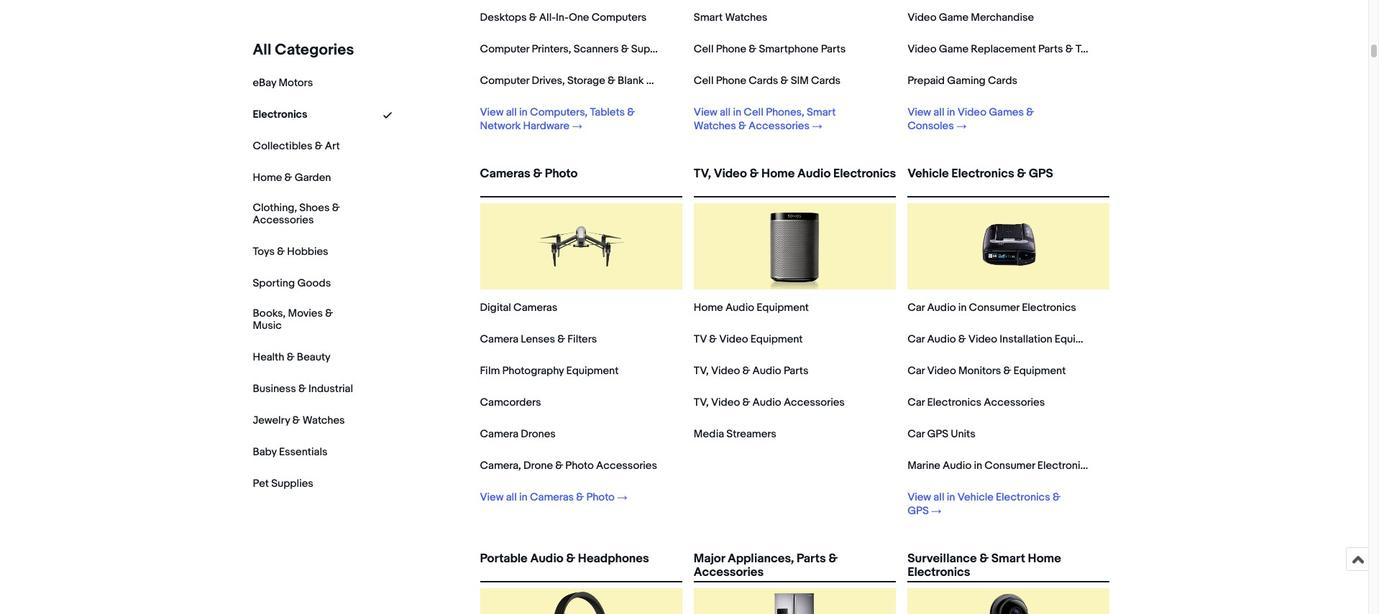 Task type: vqa. For each thing, say whether or not it's contained in the screenshot.


Task type: describe. For each thing, give the bounding box(es) containing it.
tv, for tv, video & audio accessories
[[694, 396, 709, 410]]

video game replacement parts & tools
[[908, 42, 1101, 56]]

vehicle electronics & gps image
[[966, 203, 1052, 290]]

& right the toys
[[277, 245, 285, 259]]

portable
[[480, 552, 528, 567]]

phone for &
[[716, 42, 746, 56]]

in for view all in cameras & photo
[[519, 491, 528, 505]]

all for cell
[[720, 106, 731, 119]]

game for merchandise
[[939, 11, 969, 24]]

1 vertical spatial photo
[[565, 459, 594, 473]]

home audio equipment link
[[694, 301, 809, 315]]

1 horizontal spatial supplies
[[631, 42, 674, 56]]

headphones
[[578, 552, 649, 567]]

in-
[[556, 11, 569, 24]]

major appliances, parts & accessories image
[[752, 589, 838, 615]]

clothing,
[[253, 201, 297, 215]]

view all in video games & consoles link
[[908, 106, 1090, 133]]

merchandise
[[971, 11, 1034, 24]]

1 vertical spatial cameras
[[513, 301, 557, 315]]

film photography equipment
[[480, 365, 619, 378]]

ebay
[[253, 76, 276, 90]]

desktops
[[480, 11, 527, 24]]

view for view all in vehicle electronics & gps
[[908, 491, 931, 505]]

film photography equipment link
[[480, 365, 619, 378]]

computer for computer drives, storage & blank media
[[480, 74, 529, 88]]

lenses
[[521, 333, 555, 347]]

home & garden
[[253, 171, 331, 185]]

car gps units
[[908, 428, 976, 442]]

toys
[[253, 245, 275, 259]]

tv, video & audio accessories
[[694, 396, 845, 410]]

car video monitors & equipment
[[908, 365, 1066, 378]]

media streamers
[[694, 428, 776, 442]]

smart watches link
[[694, 11, 767, 24]]

tv, video & audio accessories link
[[694, 396, 845, 410]]

pet supplies link
[[253, 477, 313, 491]]

camera for camera drones
[[480, 428, 518, 442]]

equipment up tv & video equipment link
[[757, 301, 809, 315]]

in for view all in cell phones, smart watches & accessories
[[733, 106, 741, 119]]

health & beauty
[[253, 351, 331, 364]]

computer drives, storage & blank media
[[480, 74, 677, 88]]

appliances,
[[728, 552, 794, 567]]

tv, for tv, video & audio parts
[[694, 365, 709, 378]]

& left garden
[[284, 171, 292, 185]]

all for video
[[934, 106, 944, 119]]

portable audio & headphones link
[[480, 552, 682, 579]]

clothing, shoes & accessories
[[253, 201, 340, 227]]

sporting goods link
[[253, 277, 331, 290]]

desktops & all-in-one computers
[[480, 11, 647, 24]]

& inside view all in video games & consoles
[[1026, 106, 1034, 119]]

2 vertical spatial watches
[[303, 414, 345, 428]]

& inside view all in cell phones, smart watches & accessories
[[738, 119, 746, 133]]

surveillance & smart home electronics
[[908, 552, 1061, 580]]

& right the health
[[287, 351, 295, 364]]

major
[[694, 552, 725, 567]]

sporting
[[253, 277, 295, 290]]

books, movies & music
[[253, 307, 333, 333]]

equipment right installation
[[1055, 333, 1107, 347]]

home down view all in cell phones, smart watches & accessories link
[[762, 167, 795, 181]]

monitors
[[958, 365, 1001, 378]]

cell phone cards & sim cards
[[694, 74, 841, 88]]

0 vertical spatial gps
[[1029, 167, 1053, 181]]

beauty
[[297, 351, 331, 364]]

& down tv, video & audio parts
[[742, 396, 750, 410]]

surveillance
[[908, 552, 977, 567]]

& left blank at left top
[[608, 74, 615, 88]]

computer drives, storage & blank media link
[[480, 74, 677, 88]]

jewelry & watches link
[[253, 414, 345, 428]]

car for car video monitors & equipment
[[908, 365, 925, 378]]

& right jewelry
[[292, 414, 300, 428]]

tv & video equipment
[[694, 333, 803, 347]]

health & beauty link
[[253, 351, 331, 364]]

car for car audio in consumer electronics
[[908, 301, 925, 315]]

accessories inside clothing, shoes & accessories
[[253, 213, 314, 227]]

accessories inside view all in cell phones, smart watches & accessories
[[749, 119, 810, 133]]

& right "monitors"
[[1003, 365, 1011, 378]]

garden
[[295, 171, 331, 185]]

consumer for marine
[[985, 459, 1035, 473]]

view all in computers, tablets & network hardware link
[[480, 106, 662, 133]]

health
[[253, 351, 284, 364]]

essentials
[[279, 446, 327, 459]]

video game replacement parts & tools link
[[908, 42, 1101, 56]]

video inside view all in video games & consoles
[[958, 106, 986, 119]]

computer printers, scanners & supplies
[[480, 42, 674, 56]]

in for view all in vehicle electronics & gps
[[947, 491, 955, 505]]

parts right smartphone
[[821, 42, 846, 56]]

portable audio & headphones
[[480, 552, 649, 567]]

baby essentials
[[253, 446, 327, 459]]

camera, drone & photo accessories
[[480, 459, 657, 473]]

camcorders
[[480, 396, 541, 410]]

major appliances, parts & accessories link
[[694, 552, 896, 580]]

storage
[[567, 74, 605, 88]]

video game merchandise
[[908, 11, 1034, 24]]

electronics link
[[253, 108, 307, 122]]

installation
[[1000, 333, 1052, 347]]

consumer for car
[[969, 301, 1020, 315]]

collectibles & art
[[253, 139, 340, 153]]

games
[[989, 106, 1024, 119]]

toys & hobbies link
[[253, 245, 328, 259]]

& down camera, drone & photo accessories
[[576, 491, 584, 505]]

tv, for tv, video & home audio electronics
[[694, 167, 711, 181]]

hobbies
[[287, 245, 328, 259]]

2 vertical spatial photo
[[586, 491, 615, 505]]

parts left tools
[[1038, 42, 1063, 56]]

business
[[253, 382, 296, 396]]

& inside surveillance & smart home electronics
[[980, 552, 989, 567]]

2 cards from the left
[[811, 74, 841, 88]]

view for view all in cell phones, smart watches & accessories
[[694, 106, 717, 119]]

all categories
[[253, 41, 354, 60]]

& left the all-
[[529, 11, 537, 24]]

printers,
[[532, 42, 571, 56]]

sim
[[791, 74, 809, 88]]

car for car electronics accessories
[[908, 396, 925, 410]]

home audio equipment
[[694, 301, 809, 315]]

smart watches
[[694, 11, 767, 24]]

smart inside view all in cell phones, smart watches & accessories
[[807, 106, 836, 119]]

& inside 'vehicle electronics & gps' link
[[1017, 167, 1026, 181]]

categories
[[275, 41, 354, 60]]

& left art
[[315, 139, 323, 153]]

drones
[[521, 428, 556, 442]]

tv, video & audio parts link
[[694, 365, 809, 378]]

vehicle electronics & gps link
[[908, 167, 1110, 193]]

surveillance & smart home electronics link
[[908, 552, 1110, 580]]

car for car gps units
[[908, 428, 925, 442]]



Task type: locate. For each thing, give the bounding box(es) containing it.
all down cell phone cards & sim cards
[[720, 106, 731, 119]]

in for marine audio in consumer electronics
[[974, 459, 982, 473]]

view for view all in video games & consoles
[[908, 106, 931, 119]]

view inside the view all in computers, tablets & network hardware
[[480, 106, 504, 119]]

1 vertical spatial computer
[[480, 74, 529, 88]]

1 camera from the top
[[480, 333, 518, 347]]

3 tv, from the top
[[694, 396, 709, 410]]

phone
[[716, 42, 746, 56], [716, 74, 746, 88]]

3 car from the top
[[908, 365, 925, 378]]

cell inside view all in cell phones, smart watches & accessories
[[744, 106, 764, 119]]

gps down 'view all in video games & consoles' link
[[1029, 167, 1053, 181]]

game left merchandise
[[939, 11, 969, 24]]

business & industrial link
[[253, 382, 353, 396]]

1 horizontal spatial vehicle
[[958, 491, 994, 505]]

1 vertical spatial gps
[[927, 428, 949, 442]]

cell phone & smartphone parts
[[694, 42, 846, 56]]

in left computers,
[[519, 106, 528, 119]]

1 game from the top
[[939, 11, 969, 24]]

& left tools
[[1066, 42, 1073, 56]]

smart up cell phone & smartphone parts link
[[694, 11, 723, 24]]

camera,
[[480, 459, 521, 473]]

all down marine on the right bottom of the page
[[934, 491, 944, 505]]

cell phone & smartphone parts link
[[694, 42, 846, 56]]

& right business
[[298, 382, 306, 396]]

0 horizontal spatial vehicle
[[908, 167, 949, 181]]

game for replacement
[[939, 42, 969, 56]]

in for view all in video games & consoles
[[947, 106, 955, 119]]

in
[[519, 106, 528, 119], [733, 106, 741, 119], [947, 106, 955, 119], [958, 301, 967, 315], [974, 459, 982, 473], [519, 491, 528, 505], [947, 491, 955, 505]]

jewelry & watches
[[253, 414, 345, 428]]

cameras & photo
[[480, 167, 578, 181]]

& inside clothing, shoes & accessories
[[332, 201, 340, 215]]

accessories inside major appliances, parts & accessories
[[694, 566, 764, 580]]

2 car from the top
[[908, 333, 925, 347]]

home up tv
[[694, 301, 723, 315]]

0 horizontal spatial cards
[[749, 74, 778, 88]]

watches inside view all in cell phones, smart watches & accessories
[[694, 119, 736, 133]]

2 game from the top
[[939, 42, 969, 56]]

supplies
[[631, 42, 674, 56], [271, 477, 313, 491]]

0 vertical spatial phone
[[716, 42, 746, 56]]

all down camera,
[[506, 491, 517, 505]]

all down prepaid
[[934, 106, 944, 119]]

smartphone
[[759, 42, 819, 56]]

view inside view all in vehicle electronics & gps
[[908, 491, 931, 505]]

vehicle down consoles
[[908, 167, 949, 181]]

& up "monitors"
[[958, 333, 966, 347]]

0 vertical spatial cell
[[694, 42, 714, 56]]

collectibles
[[253, 139, 312, 153]]

smart
[[694, 11, 723, 24], [807, 106, 836, 119], [991, 552, 1025, 567]]

media right blank at left top
[[646, 74, 677, 88]]

computers,
[[530, 106, 588, 119]]

computer for computer printers, scanners & supplies
[[480, 42, 529, 56]]

all-
[[539, 11, 556, 24]]

in for car audio in consumer electronics
[[958, 301, 967, 315]]

photography
[[502, 365, 564, 378]]

gaming
[[947, 74, 986, 88]]

media left streamers
[[694, 428, 724, 442]]

in inside view all in vehicle electronics & gps
[[947, 491, 955, 505]]

cameras & photo image
[[538, 203, 624, 290]]

electronics inside surveillance & smart home electronics
[[908, 566, 970, 580]]

0 vertical spatial watches
[[725, 11, 767, 24]]

clothing, shoes & accessories link
[[253, 201, 353, 227]]

smart up surveillance & smart home electronics image at the bottom of page
[[991, 552, 1025, 567]]

cards down replacement
[[988, 74, 1017, 88]]

home inside surveillance & smart home electronics
[[1028, 552, 1061, 567]]

view all in cell phones, smart watches & accessories
[[694, 106, 836, 133]]

1 vertical spatial phone
[[716, 74, 746, 88]]

view down prepaid
[[908, 106, 931, 119]]

gps
[[1029, 167, 1053, 181], [927, 428, 949, 442], [908, 505, 929, 518]]

0 vertical spatial game
[[939, 11, 969, 24]]

view all in vehicle electronics & gps link
[[908, 491, 1090, 518]]

media
[[646, 74, 677, 88], [694, 428, 724, 442]]

0 vertical spatial smart
[[694, 11, 723, 24]]

all inside view all in vehicle electronics & gps
[[934, 491, 944, 505]]

1 vertical spatial camera
[[480, 428, 518, 442]]

2 horizontal spatial cards
[[988, 74, 1017, 88]]

prepaid
[[908, 74, 945, 88]]

watches down cell phone cards & sim cards
[[694, 119, 736, 133]]

gps inside view all in vehicle electronics & gps
[[908, 505, 929, 518]]

& left sim
[[781, 74, 788, 88]]

pet
[[253, 477, 269, 491]]

watches up cell phone & smartphone parts
[[725, 11, 767, 24]]

& down marine audio in consumer electronics
[[1053, 491, 1060, 505]]

computer printers, scanners & supplies link
[[480, 42, 674, 56]]

smart inside surveillance & smart home electronics
[[991, 552, 1025, 567]]

& inside major appliances, parts & accessories
[[829, 552, 838, 567]]

1 vertical spatial consumer
[[985, 459, 1035, 473]]

& down view all in cell phones, smart watches & accessories
[[750, 167, 759, 181]]

consoles
[[908, 119, 954, 133]]

0 vertical spatial photo
[[545, 167, 578, 181]]

1 vertical spatial smart
[[807, 106, 836, 119]]

major appliances, parts & accessories
[[694, 552, 838, 580]]

view down marine on the right bottom of the page
[[908, 491, 931, 505]]

gps left units
[[927, 428, 949, 442]]

supplies right pet
[[271, 477, 313, 491]]

motors
[[279, 76, 313, 90]]

4 car from the top
[[908, 396, 925, 410]]

0 vertical spatial consumer
[[969, 301, 1020, 315]]

car gps units link
[[908, 428, 976, 442]]

0 horizontal spatial supplies
[[271, 477, 313, 491]]

all for computers,
[[506, 106, 517, 119]]

in down cell phone cards & sim cards
[[733, 106, 741, 119]]

& left phones,
[[738, 119, 746, 133]]

supplies up blank at left top
[[631, 42, 674, 56]]

parts up 'tv, video & audio accessories'
[[784, 365, 809, 378]]

1 tv, from the top
[[694, 167, 711, 181]]

1 vertical spatial watches
[[694, 119, 736, 133]]

cell for cell phone & smartphone parts
[[694, 42, 714, 56]]

0 vertical spatial computer
[[480, 42, 529, 56]]

surveillance & smart home electronics image
[[966, 589, 1052, 615]]

in inside the view all in computers, tablets & network hardware
[[519, 106, 528, 119]]

computer down desktops
[[480, 42, 529, 56]]

computer left drives,
[[480, 74, 529, 88]]

prepaid gaming cards
[[908, 74, 1017, 88]]

in inside view all in video games & consoles
[[947, 106, 955, 119]]

camera up camera,
[[480, 428, 518, 442]]

cameras down network
[[480, 167, 530, 181]]

cell
[[694, 42, 714, 56], [694, 74, 714, 88], [744, 106, 764, 119]]

in for view all in computers, tablets & network hardware
[[519, 106, 528, 119]]

jewelry
[[253, 414, 290, 428]]

5 car from the top
[[908, 428, 925, 442]]

cell phone cards & sim cards link
[[694, 74, 841, 88]]

phones,
[[766, 106, 804, 119]]

camera lenses & filters
[[480, 333, 597, 347]]

vehicle down marine audio in consumer electronics
[[958, 491, 994, 505]]

game up prepaid gaming cards "link"
[[939, 42, 969, 56]]

& inside portable audio & headphones link
[[566, 552, 575, 567]]

& inside cameras & photo link
[[533, 167, 542, 181]]

& inside the view all in computers, tablets & network hardware
[[627, 106, 635, 119]]

all inside view all in video games & consoles
[[934, 106, 944, 119]]

business & industrial
[[253, 382, 353, 396]]

0 vertical spatial vehicle
[[908, 167, 949, 181]]

electronics inside view all in vehicle electronics & gps
[[996, 491, 1050, 505]]

in inside view all in cell phones, smart watches & accessories
[[733, 106, 741, 119]]

pet supplies
[[253, 477, 313, 491]]

all
[[253, 41, 272, 60]]

baby
[[253, 446, 277, 459]]

desktops & all-in-one computers link
[[480, 11, 647, 24]]

1 vertical spatial tv,
[[694, 365, 709, 378]]

1 vertical spatial game
[[939, 42, 969, 56]]

parts
[[821, 42, 846, 56], [1038, 42, 1063, 56], [784, 365, 809, 378], [797, 552, 826, 567]]

1 computer from the top
[[480, 42, 529, 56]]

hardware
[[523, 119, 570, 133]]

view inside view all in cell phones, smart watches & accessories
[[694, 106, 717, 119]]

digital cameras link
[[480, 301, 557, 315]]

consumer up car audio & video installation equipment link on the bottom right of page
[[969, 301, 1020, 315]]

cell for cell phone cards & sim cards
[[694, 74, 714, 88]]

home up clothing,
[[253, 171, 282, 185]]

cards down cell phone & smartphone parts
[[749, 74, 778, 88]]

all inside the view all in computers, tablets & network hardware
[[506, 106, 517, 119]]

view for view all in cameras & photo
[[480, 491, 504, 505]]

& down tv & video equipment link
[[742, 365, 750, 378]]

in down drone
[[519, 491, 528, 505]]

& right movies on the left of page
[[325, 307, 333, 321]]

view all in cameras & photo link
[[480, 491, 627, 505]]

marine
[[908, 459, 940, 473]]

& right drone
[[555, 459, 563, 473]]

photo up view all in cameras & photo link
[[565, 459, 594, 473]]

camera, drone & photo accessories link
[[480, 459, 657, 473]]

& inside tv, video & home audio electronics link
[[750, 167, 759, 181]]

view all in video games & consoles
[[908, 106, 1034, 133]]

toys & hobbies
[[253, 245, 328, 259]]

tablets
[[590, 106, 625, 119]]

parts up major appliances, parts & accessories image
[[797, 552, 826, 567]]

1 car from the top
[[908, 301, 925, 315]]

drone
[[524, 459, 553, 473]]

& right "shoes"
[[332, 201, 340, 215]]

1 horizontal spatial cards
[[811, 74, 841, 88]]

in down units
[[974, 459, 982, 473]]

in down marine audio in consumer electronics link
[[947, 491, 955, 505]]

equipment down home audio equipment link
[[751, 333, 803, 347]]

view left hardware
[[480, 106, 504, 119]]

tv, video & home audio electronics
[[694, 167, 896, 181]]

phone for cards
[[716, 74, 746, 88]]

cameras up lenses
[[513, 301, 557, 315]]

home
[[762, 167, 795, 181], [253, 171, 282, 185], [694, 301, 723, 315], [1028, 552, 1061, 567]]

& down 'view all in video games & consoles' link
[[1017, 167, 1026, 181]]

& inside books, movies & music
[[325, 307, 333, 321]]

& right tv
[[709, 333, 717, 347]]

1 vertical spatial media
[[694, 428, 724, 442]]

phone down cell phone & smartphone parts
[[716, 74, 746, 88]]

vehicle inside view all in vehicle electronics & gps
[[958, 491, 994, 505]]

cards for prepaid
[[988, 74, 1017, 88]]

0 vertical spatial tv,
[[694, 167, 711, 181]]

view all in cell phones, smart watches & accessories link
[[694, 106, 876, 133]]

view down camera,
[[480, 491, 504, 505]]

all for vehicle
[[934, 491, 944, 505]]

1 vertical spatial supplies
[[271, 477, 313, 491]]

1 phone from the top
[[716, 42, 746, 56]]

gps down marine on the right bottom of the page
[[908, 505, 929, 518]]

& inside view all in vehicle electronics & gps
[[1053, 491, 1060, 505]]

2 computer from the top
[[480, 74, 529, 88]]

portable audio & headphones image
[[538, 589, 624, 615]]

filters
[[568, 333, 597, 347]]

2 vertical spatial gps
[[908, 505, 929, 518]]

& right scanners
[[621, 42, 629, 56]]

1 horizontal spatial smart
[[807, 106, 836, 119]]

car
[[908, 301, 925, 315], [908, 333, 925, 347], [908, 365, 925, 378], [908, 396, 925, 410], [908, 428, 925, 442]]

computer
[[480, 42, 529, 56], [480, 74, 529, 88]]

tv, video & home audio electronics image
[[752, 203, 838, 290]]

1 cards from the left
[[749, 74, 778, 88]]

0 horizontal spatial media
[[646, 74, 677, 88]]

car audio in consumer electronics link
[[908, 301, 1076, 315]]

& up major appliances, parts & accessories image
[[829, 552, 838, 567]]

2 vertical spatial cell
[[744, 106, 764, 119]]

& up cell phone cards & sim cards link in the top right of the page
[[749, 42, 757, 56]]

0 vertical spatial camera
[[480, 333, 518, 347]]

home up surveillance & smart home electronics image at the bottom of page
[[1028, 552, 1061, 567]]

game
[[939, 11, 969, 24], [939, 42, 969, 56]]

blank
[[618, 74, 644, 88]]

parts inside major appliances, parts & accessories
[[797, 552, 826, 567]]

view for view all in computers, tablets & network hardware
[[480, 106, 504, 119]]

& left filters
[[557, 333, 565, 347]]

2 vertical spatial smart
[[991, 552, 1025, 567]]

all
[[506, 106, 517, 119], [720, 106, 731, 119], [934, 106, 944, 119], [506, 491, 517, 505], [934, 491, 944, 505]]

drives,
[[532, 74, 565, 88]]

view all in computers, tablets & network hardware
[[480, 106, 635, 133]]

2 tv, from the top
[[694, 365, 709, 378]]

car for car audio & video installation equipment
[[908, 333, 925, 347]]

3 cards from the left
[[988, 74, 1017, 88]]

& down hardware
[[533, 167, 542, 181]]

2 vertical spatial cameras
[[530, 491, 574, 505]]

digital cameras
[[480, 301, 557, 315]]

equipment down filters
[[566, 365, 619, 378]]

ebay motors link
[[253, 76, 313, 90]]

0 vertical spatial cameras
[[480, 167, 530, 181]]

0 horizontal spatial smart
[[694, 11, 723, 24]]

2 vertical spatial tv,
[[694, 396, 709, 410]]

photo down hardware
[[545, 167, 578, 181]]

in down the prepaid gaming cards
[[947, 106, 955, 119]]

2 phone from the top
[[716, 74, 746, 88]]

scanners
[[574, 42, 619, 56]]

camera drones
[[480, 428, 556, 442]]

2 camera from the top
[[480, 428, 518, 442]]

all for cameras
[[506, 491, 517, 505]]

watches
[[725, 11, 767, 24], [694, 119, 736, 133], [303, 414, 345, 428]]

books, movies & music link
[[253, 307, 353, 333]]

all left hardware
[[506, 106, 517, 119]]

& left headphones
[[566, 552, 575, 567]]

& right games
[[1026, 106, 1034, 119]]

camera down digital
[[480, 333, 518, 347]]

view all in vehicle electronics & gps
[[908, 491, 1060, 518]]

digital
[[480, 301, 511, 315]]

cameras down drone
[[530, 491, 574, 505]]

0 vertical spatial media
[[646, 74, 677, 88]]

smart right phones,
[[807, 106, 836, 119]]

0 vertical spatial supplies
[[631, 42, 674, 56]]

consumer up view all in vehicle electronics & gps link at the bottom right of page
[[985, 459, 1035, 473]]

in up car audio & video installation equipment link on the bottom right of page
[[958, 301, 967, 315]]

phone down smart watches link
[[716, 42, 746, 56]]

view inside view all in video games & consoles
[[908, 106, 931, 119]]

all inside view all in cell phones, smart watches & accessories
[[720, 106, 731, 119]]

& right tablets
[[627, 106, 635, 119]]

music
[[253, 319, 282, 333]]

1 vertical spatial vehicle
[[958, 491, 994, 505]]

2 horizontal spatial smart
[[991, 552, 1025, 567]]

view down cell phone cards & sim cards
[[694, 106, 717, 119]]

shoes
[[299, 201, 330, 215]]

1 vertical spatial cell
[[694, 74, 714, 88]]

industrial
[[309, 382, 353, 396]]

equipment down installation
[[1014, 365, 1066, 378]]

photo down camera, drone & photo accessories link
[[586, 491, 615, 505]]

cards right sim
[[811, 74, 841, 88]]

film
[[480, 365, 500, 378]]

camera for camera lenses & filters
[[480, 333, 518, 347]]

& right surveillance
[[980, 552, 989, 567]]

watches down industrial
[[303, 414, 345, 428]]

marine audio in consumer electronics
[[908, 459, 1092, 473]]

equipment
[[757, 301, 809, 315], [751, 333, 803, 347], [1055, 333, 1107, 347], [566, 365, 619, 378], [1014, 365, 1066, 378]]

cards for cell
[[749, 74, 778, 88]]

sporting goods
[[253, 277, 331, 290]]

1 horizontal spatial media
[[694, 428, 724, 442]]

car audio & video installation equipment link
[[908, 333, 1107, 347]]



